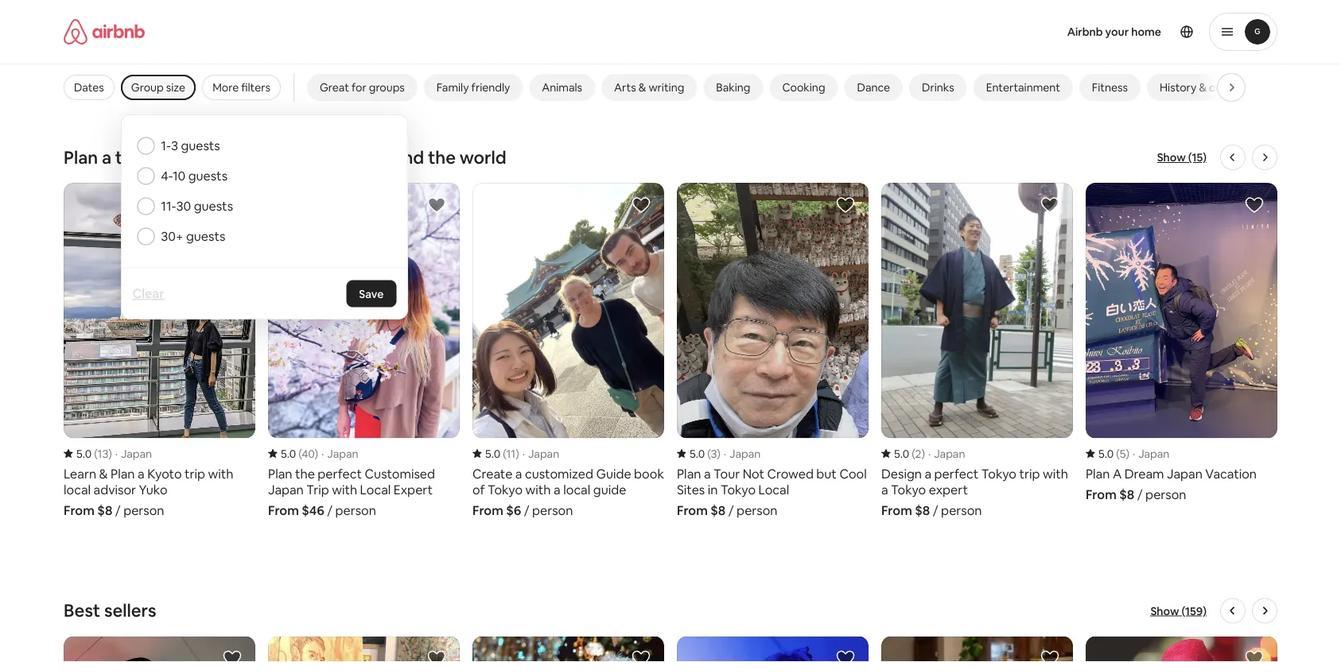 Task type: vqa. For each thing, say whether or not it's contained in the screenshot.
first insurance, from left
no



Task type: locate. For each thing, give the bounding box(es) containing it.
$8 inside plan a dream japan vacation group
[[1119, 487, 1134, 503]]

from $8 / person down 13
[[64, 503, 164, 519]]

1 horizontal spatial 3
[[711, 446, 717, 461]]

5.0 ( 11 )
[[485, 446, 519, 461]]

· japan inside plan a dream japan vacation group
[[1133, 446, 1170, 461]]

from inside plan a dream japan vacation group
[[1086, 487, 1117, 503]]

/
[[1137, 487, 1143, 503], [115, 503, 121, 519], [327, 503, 332, 519], [524, 503, 529, 519], [728, 503, 734, 519], [933, 503, 938, 519]]

japan for 5.0 ( 40 )
[[327, 446, 358, 461]]

2 show all link from the left
[[1044, 10, 1112, 37]]

· japan right 5 at the bottom right of page
[[1133, 446, 1170, 461]]

· right 5.0 ( 3 )
[[724, 446, 726, 461]]

from $8 / person down 5 at the bottom right of page
[[1086, 487, 1186, 503]]

4-10 guests
[[161, 168, 228, 184]]

· right 5 at the bottom right of page
[[1133, 446, 1135, 461]]

japan right 40 on the left of the page
[[327, 446, 358, 461]]

dance element
[[857, 80, 890, 95]]

japan
[[121, 446, 152, 461], [327, 446, 358, 461], [528, 446, 559, 461], [729, 446, 761, 461], [934, 446, 965, 461], [1138, 446, 1170, 461]]

( inside the plan a tour not crowed but cool sites in tokyo local group
[[707, 446, 711, 461]]

2 japan from the left
[[327, 446, 358, 461]]

0 horizontal spatial show all
[[95, 16, 138, 30]]

· for 5.0 ( 13 )
[[115, 446, 118, 461]]

$8 inside design a perfect tokyo trip with a tokyo expert group
[[915, 503, 930, 519]]

5 · from the left
[[928, 446, 931, 461]]

6 ( from the left
[[1116, 446, 1120, 461]]

save this experience image inside the plan the perfect customised japan trip with local expert group
[[427, 196, 446, 215]]

show all
[[95, 16, 138, 30], [1056, 16, 1099, 30]]

family friendly button
[[424, 74, 523, 101]]

japan inside plan a dream japan vacation group
[[1138, 446, 1170, 461]]

1 ( from the left
[[94, 446, 97, 461]]

with
[[148, 146, 185, 169]]

japan for 5.0 ( 11 )
[[528, 446, 559, 461]]

/ inside plan a dream japan vacation group
[[1137, 487, 1143, 503]]

( inside create a customized guide book of tokyo with a local guide group
[[503, 446, 506, 461]]

2 5.0 from the left
[[281, 446, 296, 461]]

· for 5.0 ( 40 )
[[321, 446, 324, 461]]

japan inside learn & plan a kyoto trip with local advisor yuko group
[[121, 446, 152, 461]]

$8
[[1119, 487, 1134, 503], [97, 503, 112, 519], [710, 503, 726, 519], [915, 503, 930, 519]]

2 · japan from the left
[[321, 446, 358, 461]]

5.0 inside design a perfect tokyo trip with a tokyo expert group
[[894, 446, 909, 461]]

· right 40 on the left of the page
[[321, 446, 324, 461]]

1-
[[161, 138, 171, 154]]

2 show all from the left
[[1056, 16, 1099, 30]]

· right 2
[[928, 446, 931, 461]]

all left your
[[1087, 16, 1099, 30]]

all for 2nd show all link from right
[[126, 16, 138, 30]]

3 · from the left
[[522, 446, 525, 461]]

from inside create a customized guide book of tokyo with a local guide group
[[472, 503, 503, 519]]

/ for 5.0 ( 11 )
[[524, 503, 529, 519]]

· japan inside the plan the perfect customised japan trip with local expert group
[[321, 446, 358, 461]]

/ inside learn & plan a kyoto trip with local advisor yuko group
[[115, 503, 121, 519]]

0 horizontal spatial &
[[638, 80, 646, 95]]

show all up the group
[[95, 16, 138, 30]]

home
[[1131, 25, 1161, 39]]

baking button
[[703, 74, 763, 101]]

save this experience image
[[836, 196, 855, 215], [1040, 196, 1059, 215], [223, 649, 242, 663], [632, 649, 651, 663], [836, 649, 855, 663], [1040, 649, 1059, 663]]

& for arts
[[638, 80, 646, 95]]

writing
[[649, 80, 684, 95]]

5.0 ( 3 )
[[690, 446, 720, 461]]

$8 down 5.0 ( 3 )
[[710, 503, 726, 519]]

& inside the 'history & culture' 'button'
[[1199, 80, 1207, 95]]

guests right 30
[[194, 198, 233, 214]]

plan the perfect customised japan trip with local expert group
[[268, 183, 460, 519]]

from down rating 5.0 out of 5; 13 reviews image
[[64, 503, 95, 519]]

( inside design a perfect tokyo trip with a tokyo expert group
[[912, 446, 915, 461]]

1 horizontal spatial show all
[[1056, 16, 1099, 30]]

· inside the plan a tour not crowed but cool sites in tokyo local group
[[724, 446, 726, 461]]

japan right 5 at the bottom right of page
[[1138, 446, 1170, 461]]

( inside plan a dream japan vacation group
[[1116, 446, 1120, 461]]

entertainment element
[[986, 80, 1060, 95]]

& for history
[[1199, 80, 1207, 95]]

& left culture
[[1199, 80, 1207, 95]]

· japan right 5.0 ( 3 )
[[724, 446, 761, 461]]

5.0 inside learn & plan a kyoto trip with local advisor yuko group
[[76, 446, 92, 461]]

2 & from the left
[[1199, 80, 1207, 95]]

rating 5.0 out of 5; 11 reviews image
[[472, 446, 519, 461]]

from
[[1086, 487, 1117, 503], [64, 503, 95, 519], [268, 503, 299, 519], [472, 503, 503, 519], [677, 503, 708, 519], [881, 503, 912, 519]]

11
[[506, 446, 516, 461]]

) inside create a customized guide book of tokyo with a local guide group
[[516, 446, 519, 461]]

from $8 / person for 5.0 ( 3 )
[[677, 503, 777, 519]]

1 & from the left
[[638, 80, 646, 95]]

/ inside design a perfect tokyo trip with a tokyo expert group
[[933, 503, 938, 519]]

/ inside the plan a tour not crowed but cool sites in tokyo local group
[[728, 503, 734, 519]]

5.0 for 5.0 ( 40 )
[[281, 446, 296, 461]]

&
[[638, 80, 646, 95], [1199, 80, 1207, 95]]

5.0
[[76, 446, 92, 461], [281, 446, 296, 461], [485, 446, 500, 461], [690, 446, 705, 461], [894, 446, 909, 461], [1098, 446, 1114, 461]]

1 japan from the left
[[121, 446, 152, 461]]

from $8 / person inside design a perfect tokyo trip with a tokyo expert group
[[881, 503, 982, 519]]

great for groups button
[[307, 74, 417, 101]]

1 show all from the left
[[95, 16, 138, 30]]

save this experience image for 5.0 ( 5 )
[[1245, 196, 1264, 215]]

( inside the plan the perfect customised japan trip with local expert group
[[298, 446, 302, 461]]

5.0 inside the plan the perfect customised japan trip with local expert group
[[281, 446, 296, 461]]

$46
[[302, 503, 324, 519]]

airbnb your home
[[1067, 25, 1161, 39]]

4 ( from the left
[[707, 446, 711, 461]]

more filters
[[212, 80, 270, 95]]

1 5.0 from the left
[[76, 446, 92, 461]]

japan right 11
[[528, 446, 559, 461]]

from down rating 5.0 out of 5; 3 reviews image
[[677, 503, 708, 519]]

save this experience image inside create a customized guide book of tokyo with a local guide group
[[632, 196, 651, 215]]

0 horizontal spatial show all link
[[83, 10, 151, 37]]

· japan inside learn & plan a kyoto trip with local advisor yuko group
[[115, 446, 152, 461]]

japan for 5.0 ( 3 )
[[729, 446, 761, 461]]

save button
[[346, 280, 396, 307]]

2 ( from the left
[[298, 446, 302, 461]]

( for 40
[[298, 446, 302, 461]]

airbnb your home link
[[1058, 15, 1171, 49]]

1 horizontal spatial all
[[1087, 16, 1099, 30]]

from for 5.0 ( 5 )
[[1086, 487, 1117, 503]]

person inside learn & plan a kyoto trip with local advisor yuko group
[[123, 503, 164, 519]]

5 japan from the left
[[934, 446, 965, 461]]

1 horizontal spatial &
[[1199, 80, 1207, 95]]

· japan inside create a customized guide book of tokyo with a local guide group
[[522, 446, 559, 461]]

great for groups
[[320, 80, 405, 95]]

/ for 5.0 ( 2 )
[[933, 503, 938, 519]]

4 · from the left
[[724, 446, 726, 461]]

(
[[94, 446, 97, 461], [298, 446, 302, 461], [503, 446, 506, 461], [707, 446, 711, 461], [912, 446, 915, 461], [1116, 446, 1120, 461]]

around
[[366, 146, 424, 169]]

) inside design a perfect tokyo trip with a tokyo expert group
[[921, 446, 925, 461]]

from down rating 5.0 out of 5; 2 reviews image
[[881, 503, 912, 519]]

11-30 guests
[[161, 198, 233, 214]]

show for 2nd show all link from right
[[95, 16, 124, 30]]

/ inside the plan the perfect customised japan trip with local expert group
[[327, 503, 332, 519]]

/ for 5.0 ( 13 )
[[115, 503, 121, 519]]

) inside the plan a tour not crowed but cool sites in tokyo local group
[[717, 446, 720, 461]]

3 japan from the left
[[528, 446, 559, 461]]

from inside the plan a tour not crowed but cool sites in tokyo local group
[[677, 503, 708, 519]]

rating 5.0 out of 5; 40 reviews image
[[268, 446, 318, 461]]

6 · japan from the left
[[1133, 446, 1170, 461]]

) for 5.0 ( 40 )
[[315, 446, 318, 461]]

from left $46
[[268, 503, 299, 519]]

· inside learn & plan a kyoto trip with local advisor yuko group
[[115, 446, 118, 461]]

from down the rating 5.0 out of 5; 5 reviews image
[[1086, 487, 1117, 503]]

japan for 5.0 ( 2 )
[[934, 446, 965, 461]]

5 ) from the left
[[921, 446, 925, 461]]

1 horizontal spatial show all link
[[1044, 10, 1112, 37]]

japan for 5.0 ( 13 )
[[121, 446, 152, 461]]

guests right 10
[[188, 168, 228, 184]]

from left $6
[[472, 503, 503, 519]]

1 · japan from the left
[[115, 446, 152, 461]]

1 all from the left
[[126, 16, 138, 30]]

all up the group
[[126, 16, 138, 30]]

· inside the plan the perfect customised japan trip with local expert group
[[321, 446, 324, 461]]

3 5.0 from the left
[[485, 446, 500, 461]]

· japan right 11
[[522, 446, 559, 461]]

person for 5.0 ( 5 )
[[1145, 487, 1186, 503]]

$8 inside the plan a tour not crowed but cool sites in tokyo local group
[[710, 503, 726, 519]]

40
[[302, 446, 315, 461]]

13
[[97, 446, 108, 461]]

guests down 11-30 guests
[[186, 228, 225, 245]]

·
[[115, 446, 118, 461], [321, 446, 324, 461], [522, 446, 525, 461], [724, 446, 726, 461], [928, 446, 931, 461], [1133, 446, 1135, 461]]

5.0 inside create a customized guide book of tokyo with a local guide group
[[485, 446, 500, 461]]

$8 for 2
[[915, 503, 930, 519]]

30+ guests radio
[[137, 228, 155, 245]]

5.0 inside the plan a tour not crowed but cool sites in tokyo local group
[[690, 446, 705, 461]]

from inside design a perfect tokyo trip with a tokyo expert group
[[881, 503, 912, 519]]

· inside design a perfect tokyo trip with a tokyo expert group
[[928, 446, 931, 461]]

new this week group
[[0, 0, 1341, 56]]

1 show all link from the left
[[83, 10, 151, 37]]

from $8 / person down 5.0 ( 3 )
[[677, 503, 777, 519]]

show for show (15) link
[[1157, 150, 1186, 165]]

japan right 5.0 ( 3 )
[[729, 446, 761, 461]]

3
[[171, 138, 178, 154], [711, 446, 717, 461]]

all
[[126, 16, 138, 30], [1087, 16, 1099, 30]]

· japan inside the plan a tour not crowed but cool sites in tokyo local group
[[724, 446, 761, 461]]

4 japan from the left
[[729, 446, 761, 461]]

0 horizontal spatial 3
[[171, 138, 178, 154]]

$8 down 13
[[97, 503, 112, 519]]

show all link
[[83, 10, 151, 37], [1044, 10, 1112, 37]]

baking element
[[716, 80, 750, 95]]

japan inside create a customized guide book of tokyo with a local guide group
[[528, 446, 559, 461]]

3 ) from the left
[[516, 446, 519, 461]]

1 vertical spatial 3
[[711, 446, 717, 461]]

5.0 ( 2 )
[[894, 446, 925, 461]]

person
[[1145, 487, 1186, 503], [123, 503, 164, 519], [335, 503, 376, 519], [532, 503, 573, 519], [737, 503, 777, 519], [941, 503, 982, 519]]

· inside plan a dream japan vacation group
[[1133, 446, 1135, 461]]

)
[[108, 446, 112, 461], [315, 446, 318, 461], [516, 446, 519, 461], [717, 446, 720, 461], [921, 446, 925, 461], [1126, 446, 1129, 461]]

· right 13
[[115, 446, 118, 461]]

japan inside the plan a tour not crowed but cool sites in tokyo local group
[[729, 446, 761, 461]]

5.0 inside plan a dream japan vacation group
[[1098, 446, 1114, 461]]

arts & writing element
[[614, 80, 684, 95]]

group size
[[131, 80, 185, 95]]

show all for first show all link from the right
[[1056, 16, 1099, 30]]

· japan for 5.0 ( 13 )
[[115, 446, 152, 461]]

plan a tour not crowed but cool sites in tokyo local group
[[677, 183, 869, 519]]

/ inside create a customized guide book of tokyo with a local guide group
[[524, 503, 529, 519]]

· right 11
[[522, 446, 525, 461]]

entertainment button
[[973, 74, 1073, 101]]

person for 5.0 ( 11 )
[[532, 503, 573, 519]]

/ for 5.0 ( 3 )
[[728, 503, 734, 519]]

4 5.0 from the left
[[690, 446, 705, 461]]

guests
[[181, 138, 220, 154], [188, 168, 228, 184], [194, 198, 233, 214], [186, 228, 225, 245]]

2 · from the left
[[321, 446, 324, 461]]

from for 5.0 ( 40 )
[[268, 503, 299, 519]]

japan inside design a perfect tokyo trip with a tokyo expert group
[[934, 446, 965, 461]]

history & culture element
[[1160, 80, 1245, 95]]

japan right 2
[[934, 446, 965, 461]]

( inside learn & plan a kyoto trip with local advisor yuko group
[[94, 446, 97, 461]]

1 ) from the left
[[108, 446, 112, 461]]

save this experience image inside plan a dream japan vacation group
[[1245, 196, 1264, 215]]

person inside the plan the perfect customised japan trip with local expert group
[[335, 503, 376, 519]]

) inside the plan the perfect customised japan trip with local expert group
[[315, 446, 318, 461]]

) inside learn & plan a kyoto trip with local advisor yuko group
[[108, 446, 112, 461]]

· for 5.0 ( 2 )
[[928, 446, 931, 461]]

the
[[428, 146, 456, 169]]

/ for 5.0 ( 5 )
[[1137, 487, 1143, 503]]

) for 5.0 ( 3 )
[[717, 446, 720, 461]]

arts & writing button
[[601, 74, 697, 101]]

3 ( from the left
[[503, 446, 506, 461]]

drinks button
[[909, 74, 967, 101]]

1 · from the left
[[115, 446, 118, 461]]

show all left your
[[1056, 16, 1099, 30]]

6 ) from the left
[[1126, 446, 1129, 461]]

· japan for 5.0 ( 5 )
[[1133, 446, 1170, 461]]

5 · japan from the left
[[928, 446, 965, 461]]

person for 5.0 ( 3 )
[[737, 503, 777, 519]]

animals button
[[529, 74, 595, 101]]

from $8 / person down 2
[[881, 503, 982, 519]]

from inside learn & plan a kyoto trip with local advisor yuko group
[[64, 503, 95, 519]]

6 japan from the left
[[1138, 446, 1170, 461]]

from $8 / person for 5.0 ( 2 )
[[881, 503, 982, 519]]

great
[[320, 80, 349, 95]]

show (15)
[[1157, 150, 1207, 165]]

$8 down 5 at the bottom right of page
[[1119, 487, 1134, 503]]

4 ) from the left
[[717, 446, 720, 461]]

· for 5.0 ( 5 )
[[1133, 446, 1135, 461]]

) inside plan a dream japan vacation group
[[1126, 446, 1129, 461]]

6 · from the left
[[1133, 446, 1135, 461]]

& inside the 'arts & writing' button
[[638, 80, 646, 95]]

0 horizontal spatial all
[[126, 16, 138, 30]]

guests up 4-10 guests at the top left
[[181, 138, 220, 154]]

hosts
[[314, 146, 362, 169]]

0 vertical spatial 3
[[171, 138, 178, 154]]

family friendly
[[437, 80, 510, 95]]

show for first show all link from the right
[[1056, 16, 1085, 30]]

) for 5.0 ( 5 )
[[1126, 446, 1129, 461]]

world
[[459, 146, 506, 169]]

from $8 / person inside plan a dream japan vacation group
[[1086, 487, 1186, 503]]

3 · japan from the left
[[522, 446, 559, 461]]

· inside create a customized guide book of tokyo with a local guide group
[[522, 446, 525, 461]]

· japan
[[115, 446, 152, 461], [321, 446, 358, 461], [522, 446, 559, 461], [724, 446, 761, 461], [928, 446, 965, 461], [1133, 446, 1170, 461]]

· japan right 13
[[115, 446, 152, 461]]

4 · japan from the left
[[724, 446, 761, 461]]

from for 5.0 ( 3 )
[[677, 503, 708, 519]]

japan right 13
[[121, 446, 152, 461]]

save this experience image
[[223, 196, 242, 215], [427, 196, 446, 215], [632, 196, 651, 215], [1245, 196, 1264, 215], [427, 649, 446, 663], [1245, 649, 1264, 663]]

design a perfect tokyo trip with a tokyo expert group
[[881, 183, 1073, 519]]

1-3 guests radio
[[137, 137, 155, 155]]

5 5.0 from the left
[[894, 446, 909, 461]]

5.0 for 5.0 ( 13 )
[[76, 446, 92, 461]]

japan inside the plan the perfect customised japan trip with local expert group
[[327, 446, 358, 461]]

airbnb
[[1067, 25, 1103, 39]]

group size button
[[121, 75, 196, 100]]

· japan right 40 on the left of the page
[[321, 446, 358, 461]]

best sellers
[[64, 600, 156, 622]]

from $8 / person inside learn & plan a kyoto trip with local advisor yuko group
[[64, 503, 164, 519]]

( for 5
[[1116, 446, 1120, 461]]

( for 11
[[503, 446, 506, 461]]

person inside the plan a tour not crowed but cool sites in tokyo local group
[[737, 503, 777, 519]]

person inside create a customized guide book of tokyo with a local guide group
[[532, 503, 573, 519]]

from $8 / person inside the plan a tour not crowed but cool sites in tokyo local group
[[677, 503, 777, 519]]

6 5.0 from the left
[[1098, 446, 1114, 461]]

from inside the plan the perfect customised japan trip with local expert group
[[268, 503, 299, 519]]

show
[[95, 16, 124, 30], [1056, 16, 1085, 30], [1157, 150, 1186, 165], [1150, 604, 1179, 618]]

5 ( from the left
[[912, 446, 915, 461]]

· japan right 2
[[928, 446, 965, 461]]

2 ) from the left
[[315, 446, 318, 461]]

& right arts
[[638, 80, 646, 95]]

$8 down 2
[[915, 503, 930, 519]]

2 all from the left
[[1087, 16, 1099, 30]]

person inside plan a dream japan vacation group
[[1145, 487, 1186, 503]]

person inside design a perfect tokyo trip with a tokyo expert group
[[941, 503, 982, 519]]

$8 inside learn & plan a kyoto trip with local advisor yuko group
[[97, 503, 112, 519]]

save this experience image inside learn & plan a kyoto trip with local advisor yuko group
[[223, 196, 242, 215]]

rating 5.0 out of 5; 13 reviews image
[[64, 446, 112, 461]]

· japan inside design a perfect tokyo trip with a tokyo expert group
[[928, 446, 965, 461]]

dance button
[[844, 74, 903, 101]]



Task type: describe. For each thing, give the bounding box(es) containing it.
2
[[915, 446, 921, 461]]

5.0 for 5.0 ( 3 )
[[690, 446, 705, 461]]

10
[[173, 168, 185, 184]]

fitness element
[[1092, 80, 1128, 95]]

your
[[1105, 25, 1129, 39]]

· japan for 5.0 ( 40 )
[[321, 446, 358, 461]]

) for 5.0 ( 11 )
[[516, 446, 519, 461]]

plan
[[64, 146, 98, 169]]

history & culture button
[[1147, 74, 1258, 101]]

plan a trip with help from local hosts around the world
[[64, 146, 506, 169]]

· japan for 5.0 ( 3 )
[[724, 446, 761, 461]]

all for first show all link from the right
[[1087, 16, 1099, 30]]

(159)
[[1181, 604, 1207, 618]]

person for 5.0 ( 40 )
[[335, 503, 376, 519]]

person for 5.0 ( 13 )
[[123, 503, 164, 519]]

create a customized guide book of tokyo with a local guide group
[[472, 183, 664, 519]]

from $6 / person
[[472, 503, 573, 519]]

guests for 1-3 guests
[[181, 138, 220, 154]]

· japan for 5.0 ( 11 )
[[522, 446, 559, 461]]

$8 for 5
[[1119, 487, 1134, 503]]

( for 13
[[94, 446, 97, 461]]

· for 5.0 ( 11 )
[[522, 446, 525, 461]]

5.0 ( 13 )
[[76, 446, 112, 461]]

from for 5.0 ( 13 )
[[64, 503, 95, 519]]

history
[[1160, 80, 1197, 95]]

drinks
[[922, 80, 954, 95]]

for
[[352, 80, 366, 95]]

rating 5.0 out of 5; 3 reviews image
[[677, 446, 720, 461]]

save this experience image for 5.0 ( 11 )
[[632, 196, 651, 215]]

from $8 / person for 5.0 ( 5 )
[[1086, 487, 1186, 503]]

from for 5.0 ( 11 )
[[472, 503, 503, 519]]

arts & writing
[[614, 80, 684, 95]]

4-
[[161, 168, 173, 184]]

· for 5.0 ( 3 )
[[724, 446, 726, 461]]

5.0 ( 5 )
[[1098, 446, 1129, 461]]

person for 5.0 ( 2 )
[[941, 503, 982, 519]]

friendly
[[471, 80, 510, 95]]

clear
[[132, 286, 164, 302]]

show all for 2nd show all link from right
[[95, 16, 138, 30]]

show (159)
[[1150, 604, 1207, 618]]

from for 5.0 ( 2 )
[[881, 503, 912, 519]]

show (159) link
[[1150, 603, 1207, 619]]

animals element
[[542, 80, 582, 95]]

) for 5.0 ( 2 )
[[921, 446, 925, 461]]

5.0 for 5.0 ( 2 )
[[894, 446, 909, 461]]

entertainment
[[986, 80, 1060, 95]]

30+ guests
[[161, 228, 225, 245]]

sellers
[[104, 600, 156, 622]]

5.0 ( 40 )
[[281, 446, 318, 461]]

animals
[[542, 80, 582, 95]]

30
[[176, 198, 191, 214]]

baking
[[716, 80, 750, 95]]

japan for 5.0 ( 5 )
[[1138, 446, 1170, 461]]

$6
[[506, 503, 521, 519]]

local
[[272, 146, 311, 169]]

size
[[166, 80, 185, 95]]

save this experience image for 5.0 ( 13 )
[[223, 196, 242, 215]]

from $46 / person
[[268, 503, 376, 519]]

great for groups element
[[320, 80, 405, 95]]

rating 5.0 out of 5; 5 reviews image
[[1086, 446, 1129, 461]]

save this experience image for 5.0 ( 40 )
[[427, 196, 446, 215]]

group
[[131, 80, 164, 95]]

4-10 guests radio
[[137, 167, 155, 185]]

cooking element
[[782, 80, 825, 95]]

fitness button
[[1079, 74, 1141, 101]]

guests for 4-10 guests
[[188, 168, 228, 184]]

rating 5.0 out of 5; 2 reviews image
[[881, 446, 925, 461]]

culture
[[1209, 80, 1245, 95]]

show (15) link
[[1157, 150, 1207, 165]]

5.0 for 5.0 ( 11 )
[[485, 446, 500, 461]]

save
[[359, 287, 384, 301]]

3 inside the plan a tour not crowed but cool sites in tokyo local group
[[711, 446, 717, 461]]

groups
[[369, 80, 405, 95]]

11-30 guests radio
[[137, 198, 155, 215]]

learn & plan a kyoto trip with local advisor yuko group
[[64, 183, 255, 519]]

) for 5.0 ( 13 )
[[108, 446, 112, 461]]

history & culture
[[1160, 80, 1245, 95]]

5
[[1120, 446, 1126, 461]]

fitness
[[1092, 80, 1128, 95]]

a
[[102, 146, 111, 169]]

30+
[[161, 228, 183, 245]]

guests for 11-30 guests
[[194, 198, 233, 214]]

family
[[437, 80, 469, 95]]

( for 3
[[707, 446, 711, 461]]

family friendly element
[[437, 80, 510, 95]]

( for 2
[[912, 446, 915, 461]]

(15)
[[1188, 150, 1207, 165]]

from $8 / person for 5.0 ( 13 )
[[64, 503, 164, 519]]

$8 for 13
[[97, 503, 112, 519]]

arts
[[614, 80, 636, 95]]

$8 for 3
[[710, 503, 726, 519]]

cooking
[[782, 80, 825, 95]]

profile element
[[809, 0, 1277, 64]]

/ for 5.0 ( 40 )
[[327, 503, 332, 519]]

· japan for 5.0 ( 2 )
[[928, 446, 965, 461]]

best
[[64, 600, 100, 622]]

show for show (159) link
[[1150, 604, 1179, 618]]

filters
[[241, 80, 270, 95]]

1-3 guests
[[161, 138, 220, 154]]

drinks element
[[922, 80, 954, 95]]

help
[[188, 146, 224, 169]]

more filters button
[[202, 75, 281, 100]]

plan a dream japan vacation group
[[1086, 183, 1277, 503]]

clear button
[[124, 278, 172, 310]]

cooking button
[[769, 74, 838, 101]]

trip
[[115, 146, 145, 169]]

dance
[[857, 80, 890, 95]]

5.0 for 5.0 ( 5 )
[[1098, 446, 1114, 461]]

11-
[[161, 198, 176, 214]]

more
[[212, 80, 239, 95]]

from
[[228, 146, 268, 169]]



